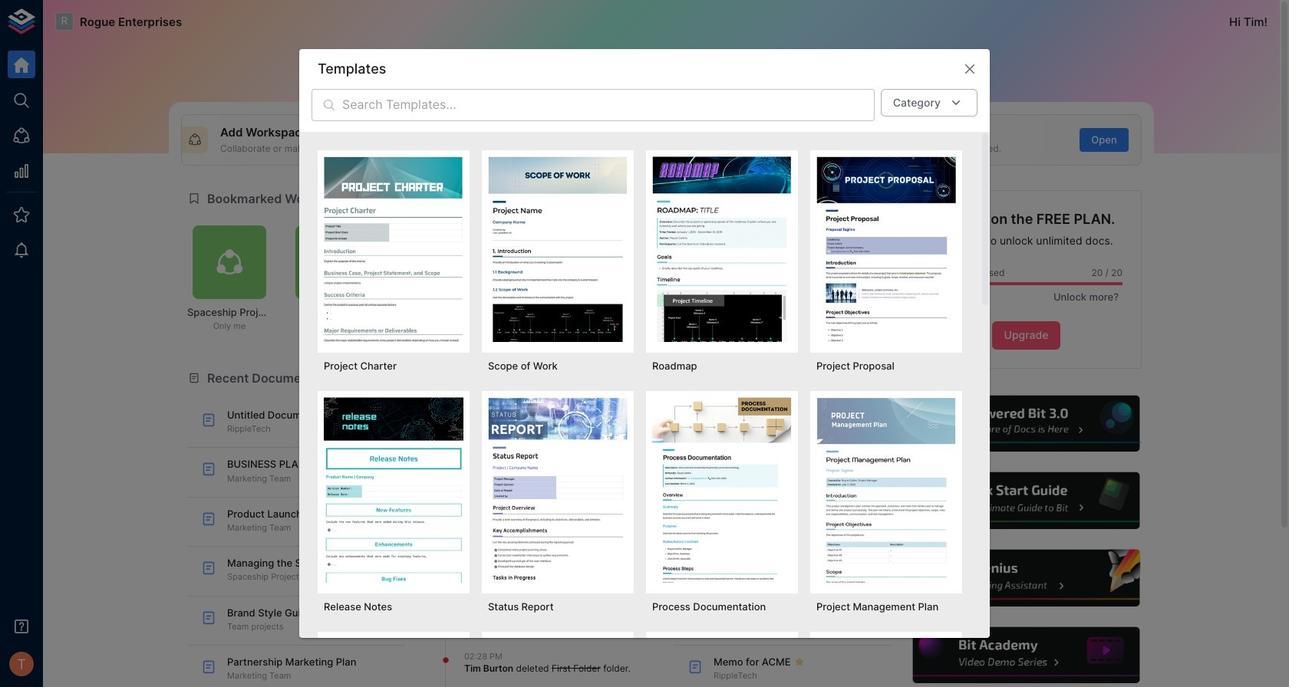 Task type: describe. For each thing, give the bounding box(es) containing it.
project proposal image
[[817, 156, 956, 343]]

4 help image from the top
[[911, 626, 1142, 687]]

project charter image
[[324, 156, 464, 343]]

process documentation image
[[652, 397, 792, 584]]

1 help image from the top
[[911, 394, 1142, 454]]

troubleshooting guide image
[[817, 638, 956, 688]]

Search Templates... text field
[[342, 89, 875, 121]]

scope of work image
[[488, 156, 628, 343]]

roadmap image
[[652, 156, 792, 343]]

competitor research report image
[[488, 638, 628, 688]]



Task type: vqa. For each thing, say whether or not it's contained in the screenshot.
Mil
no



Task type: locate. For each thing, give the bounding box(es) containing it.
status report image
[[488, 397, 628, 584]]

project management plan image
[[817, 397, 956, 584]]

release notes image
[[324, 397, 464, 584]]

3 help image from the top
[[911, 548, 1142, 609]]

employee training manual image
[[324, 638, 464, 688]]

2 help image from the top
[[911, 471, 1142, 532]]

statement of work image
[[652, 638, 792, 688]]

help image
[[911, 394, 1142, 454], [911, 471, 1142, 532], [911, 548, 1142, 609], [911, 626, 1142, 687]]

dialog
[[299, 49, 990, 688]]



